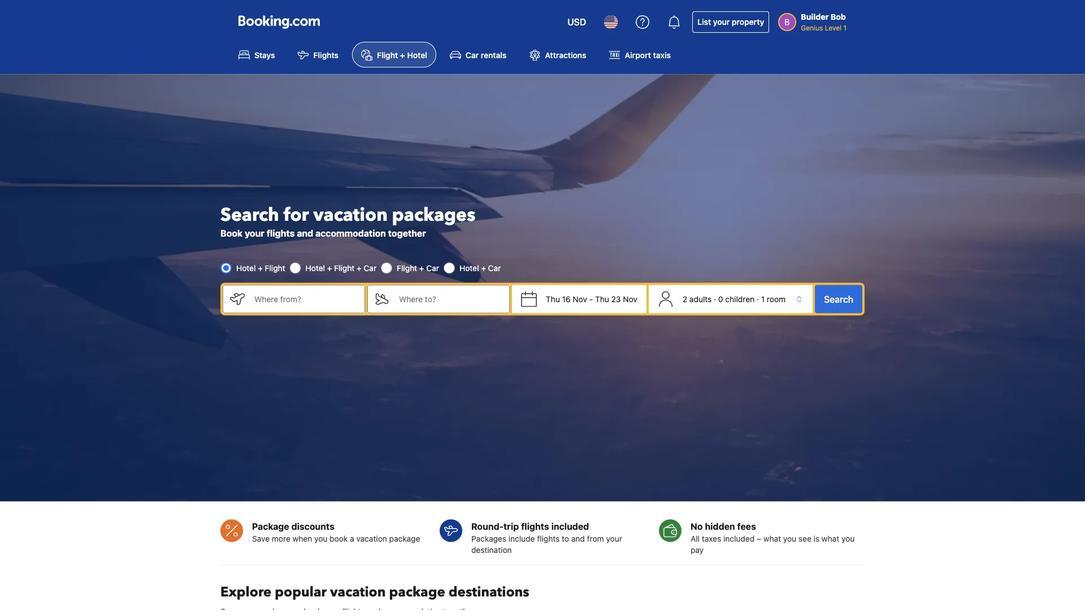 Task type: locate. For each thing, give the bounding box(es) containing it.
trip
[[504, 521, 519, 532]]

2 thu from the left
[[596, 295, 610, 304]]

your
[[714, 17, 730, 27], [245, 228, 265, 239], [607, 534, 623, 544]]

you right the is
[[842, 534, 855, 544]]

vacation inside search for vacation packages book your flights and accommodation together
[[314, 203, 388, 227]]

search for vacation packages book your flights and accommodation together
[[221, 203, 476, 239]]

your right book
[[245, 228, 265, 239]]

·
[[714, 295, 717, 304], [757, 295, 760, 304]]

hotel + flight
[[236, 263, 285, 273]]

1 horizontal spatial your
[[607, 534, 623, 544]]

0 vertical spatial and
[[297, 228, 313, 239]]

· left 0
[[714, 295, 717, 304]]

search for search
[[825, 294, 854, 305]]

attractions link
[[520, 42, 596, 67]]

attractions
[[545, 50, 587, 60]]

1 horizontal spatial and
[[572, 534, 585, 544]]

included down the fees
[[724, 534, 755, 544]]

your right from
[[607, 534, 623, 544]]

you left see
[[784, 534, 797, 544]]

no hidden fees all taxes included – what you see is what you pay
[[691, 521, 855, 555]]

2 vertical spatial flights
[[537, 534, 560, 544]]

2 vertical spatial your
[[607, 534, 623, 544]]

+
[[400, 50, 405, 60], [258, 263, 263, 273], [327, 263, 332, 273], [357, 263, 362, 273], [420, 263, 425, 273], [481, 263, 486, 273]]

0 vertical spatial package
[[389, 534, 420, 544]]

1 nov from the left
[[573, 295, 588, 304]]

1 vertical spatial included
[[724, 534, 755, 544]]

package discounts save more when you book a vacation package
[[252, 521, 420, 544]]

0 vertical spatial 1
[[844, 24, 847, 32]]

flights for for
[[267, 228, 295, 239]]

flight
[[377, 50, 398, 60], [265, 263, 285, 273], [334, 263, 355, 273], [397, 263, 417, 273]]

1 horizontal spatial 1
[[844, 24, 847, 32]]

0 horizontal spatial your
[[245, 228, 265, 239]]

0 horizontal spatial ·
[[714, 295, 717, 304]]

vacation up accommodation at the left of the page
[[314, 203, 388, 227]]

2 horizontal spatial you
[[842, 534, 855, 544]]

and
[[297, 228, 313, 239], [572, 534, 585, 544]]

car
[[466, 50, 479, 60], [364, 263, 377, 273], [427, 263, 439, 273], [488, 263, 501, 273]]

0 horizontal spatial included
[[552, 521, 590, 532]]

flights left 'to'
[[537, 534, 560, 544]]

0 horizontal spatial nov
[[573, 295, 588, 304]]

taxes
[[702, 534, 722, 544]]

genius
[[802, 24, 824, 32]]

stays link
[[230, 42, 284, 67]]

search inside search for vacation packages book your flights and accommodation together
[[221, 203, 279, 227]]

1 vertical spatial search
[[825, 294, 854, 305]]

1 horizontal spatial ·
[[757, 295, 760, 304]]

–
[[757, 534, 762, 544]]

vacation inside package discounts save more when you book a vacation package
[[357, 534, 387, 544]]

from
[[587, 534, 604, 544]]

what
[[764, 534, 782, 544], [822, 534, 840, 544]]

1 horizontal spatial thu
[[596, 295, 610, 304]]

1 horizontal spatial search
[[825, 294, 854, 305]]

· right children
[[757, 295, 760, 304]]

flights
[[314, 50, 339, 60]]

2 you from the left
[[784, 534, 797, 544]]

thu right -
[[596, 295, 610, 304]]

vacation
[[314, 203, 388, 227], [357, 534, 387, 544], [330, 584, 386, 602]]

you down discounts
[[315, 534, 328, 544]]

list
[[698, 17, 712, 27]]

1 horizontal spatial nov
[[623, 295, 638, 304]]

hotel for hotel + flight + car
[[306, 263, 325, 273]]

1 inside builder bob genius level 1
[[844, 24, 847, 32]]

save
[[252, 534, 270, 544]]

1 what from the left
[[764, 534, 782, 544]]

a
[[350, 534, 354, 544]]

1 left 'room'
[[762, 295, 765, 304]]

what right the is
[[822, 534, 840, 544]]

nov right "23"
[[623, 295, 638, 304]]

1 vertical spatial vacation
[[357, 534, 387, 544]]

car rentals
[[466, 50, 507, 60]]

+ for hotel + flight + car
[[327, 263, 332, 273]]

16
[[563, 295, 571, 304]]

package
[[389, 534, 420, 544], [389, 584, 446, 602]]

no
[[691, 521, 703, 532]]

included
[[552, 521, 590, 532], [724, 534, 755, 544]]

0 horizontal spatial thu
[[546, 295, 560, 304]]

1 package from the top
[[389, 534, 420, 544]]

airport taxis link
[[600, 42, 680, 67]]

thu
[[546, 295, 560, 304], [596, 295, 610, 304]]

level
[[826, 24, 842, 32]]

search
[[221, 203, 279, 227], [825, 294, 854, 305]]

search button
[[816, 285, 863, 314]]

0 horizontal spatial what
[[764, 534, 782, 544]]

what right –
[[764, 534, 782, 544]]

0 vertical spatial included
[[552, 521, 590, 532]]

0 vertical spatial flights
[[267, 228, 295, 239]]

1 vertical spatial package
[[389, 584, 446, 602]]

explore popular vacation package destinations
[[221, 584, 530, 602]]

2 adults · 0 children · 1 room
[[683, 295, 786, 304]]

+ for hotel + flight
[[258, 263, 263, 273]]

your inside the round-trip flights included packages include flights to and from your destination
[[607, 534, 623, 544]]

1 vertical spatial and
[[572, 534, 585, 544]]

1 horizontal spatial included
[[724, 534, 755, 544]]

nov
[[573, 295, 588, 304], [623, 295, 638, 304]]

0 horizontal spatial 1
[[762, 295, 765, 304]]

1
[[844, 24, 847, 32], [762, 295, 765, 304]]

1 right level
[[844, 24, 847, 32]]

fees
[[738, 521, 757, 532]]

list your property link
[[693, 11, 770, 33]]

1 you from the left
[[315, 534, 328, 544]]

1 horizontal spatial what
[[822, 534, 840, 544]]

0 vertical spatial search
[[221, 203, 279, 227]]

search inside button
[[825, 294, 854, 305]]

1 horizontal spatial you
[[784, 534, 797, 544]]

0 horizontal spatial and
[[297, 228, 313, 239]]

0 horizontal spatial you
[[315, 534, 328, 544]]

flights link
[[289, 42, 348, 67]]

0 horizontal spatial search
[[221, 203, 279, 227]]

1 vertical spatial 1
[[762, 295, 765, 304]]

when
[[293, 534, 312, 544]]

nov left -
[[573, 295, 588, 304]]

and right 'to'
[[572, 534, 585, 544]]

2 horizontal spatial your
[[714, 17, 730, 27]]

2 vertical spatial vacation
[[330, 584, 386, 602]]

vacation for package
[[330, 584, 386, 602]]

0 vertical spatial vacation
[[314, 203, 388, 227]]

hotel
[[407, 50, 428, 60], [236, 263, 256, 273], [306, 263, 325, 273], [460, 263, 479, 273]]

included up 'to'
[[552, 521, 590, 532]]

hotel + flight + car
[[306, 263, 377, 273]]

thu left 16
[[546, 295, 560, 304]]

your right list
[[714, 17, 730, 27]]

book
[[221, 228, 243, 239]]

flights up include
[[521, 521, 550, 532]]

2
[[683, 295, 688, 304]]

flights inside search for vacation packages book your flights and accommodation together
[[267, 228, 295, 239]]

3 you from the left
[[842, 534, 855, 544]]

explore
[[221, 584, 272, 602]]

more
[[272, 534, 291, 544]]

you
[[315, 534, 328, 544], [784, 534, 797, 544], [842, 534, 855, 544]]

usd
[[568, 17, 587, 27]]

pay
[[691, 546, 704, 555]]

1 vertical spatial your
[[245, 228, 265, 239]]

2 what from the left
[[822, 534, 840, 544]]

flights down the for
[[267, 228, 295, 239]]

airport
[[625, 50, 652, 60]]

packages
[[392, 203, 476, 227]]

vacation down a
[[330, 584, 386, 602]]

vacation right a
[[357, 534, 387, 544]]

search for search for vacation packages book your flights and accommodation together
[[221, 203, 279, 227]]

and down the for
[[297, 228, 313, 239]]

flights
[[267, 228, 295, 239], [521, 521, 550, 532], [537, 534, 560, 544]]



Task type: describe. For each thing, give the bounding box(es) containing it.
+ for hotel + car
[[481, 263, 486, 273]]

included inside no hidden fees all taxes included – what you see is what you pay
[[724, 534, 755, 544]]

1 thu from the left
[[546, 295, 560, 304]]

flight + hotel
[[377, 50, 428, 60]]

to
[[562, 534, 570, 544]]

vacation for packages
[[314, 203, 388, 227]]

+ for flight + car
[[420, 263, 425, 273]]

1 vertical spatial flights
[[521, 521, 550, 532]]

hotel + car
[[460, 263, 501, 273]]

-
[[590, 295, 593, 304]]

0
[[719, 295, 724, 304]]

2 nov from the left
[[623, 295, 638, 304]]

package
[[252, 521, 289, 532]]

hidden
[[706, 521, 736, 532]]

taxis
[[654, 50, 671, 60]]

property
[[732, 17, 765, 27]]

round-
[[472, 521, 504, 532]]

adults
[[690, 295, 712, 304]]

flights for trip
[[537, 534, 560, 544]]

room
[[767, 295, 786, 304]]

stays
[[255, 50, 275, 60]]

popular
[[275, 584, 327, 602]]

destinations
[[449, 584, 530, 602]]

is
[[814, 534, 820, 544]]

usd button
[[561, 8, 593, 36]]

see
[[799, 534, 812, 544]]

builder bob genius level 1
[[802, 12, 847, 32]]

your inside search for vacation packages book your flights and accommodation together
[[245, 228, 265, 239]]

Where from? field
[[245, 285, 365, 314]]

destination
[[472, 546, 512, 555]]

for
[[284, 203, 309, 227]]

and inside search for vacation packages book your flights and accommodation together
[[297, 228, 313, 239]]

2 package from the top
[[389, 584, 446, 602]]

and inside the round-trip flights included packages include flights to and from your destination
[[572, 534, 585, 544]]

children
[[726, 295, 755, 304]]

flight + hotel link
[[352, 42, 437, 67]]

rentals
[[481, 50, 507, 60]]

book
[[330, 534, 348, 544]]

builder
[[802, 12, 829, 21]]

0 vertical spatial your
[[714, 17, 730, 27]]

1 · from the left
[[714, 295, 717, 304]]

hotel for hotel + flight
[[236, 263, 256, 273]]

all
[[691, 534, 700, 544]]

together
[[388, 228, 426, 239]]

thu 16 nov - thu 23 nov
[[546, 295, 638, 304]]

booking.com online hotel reservations image
[[239, 15, 320, 29]]

included inside the round-trip flights included packages include flights to and from your destination
[[552, 521, 590, 532]]

airport taxis
[[625, 50, 671, 60]]

accommodation
[[316, 228, 386, 239]]

bob
[[831, 12, 847, 21]]

Where to? field
[[390, 285, 510, 314]]

package inside package discounts save more when you book a vacation package
[[389, 534, 420, 544]]

2 · from the left
[[757, 295, 760, 304]]

flight + car
[[397, 263, 439, 273]]

car rentals link
[[441, 42, 516, 67]]

+ for flight + hotel
[[400, 50, 405, 60]]

discounts
[[292, 521, 335, 532]]

packages
[[472, 534, 507, 544]]

you inside package discounts save more when you book a vacation package
[[315, 534, 328, 544]]

hotel for hotel + car
[[460, 263, 479, 273]]

round-trip flights included packages include flights to and from your destination
[[472, 521, 623, 555]]

include
[[509, 534, 535, 544]]

23
[[612, 295, 621, 304]]

list your property
[[698, 17, 765, 27]]



Task type: vqa. For each thing, say whether or not it's contained in the screenshot.
Want in the Hiring a car from Booking.com and wondering how your booking may be affected by Coronavirus? Here's the latest information on what you can do if you want to rent a car, or if you need to change or cancel your travel plans.
no



